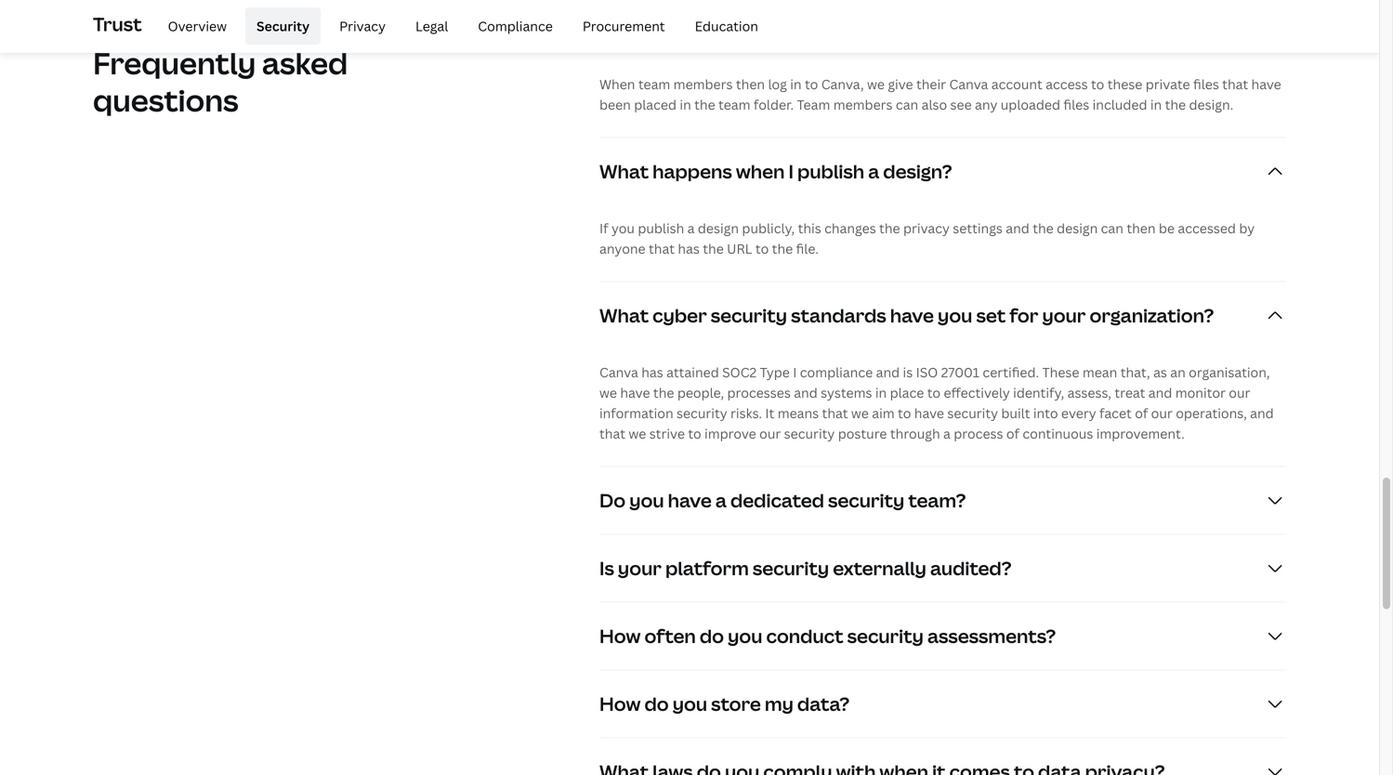 Task type: vqa. For each thing, say whether or not it's contained in the screenshot.
'see all'
no



Task type: locate. For each thing, give the bounding box(es) containing it.
a
[[664, 8, 671, 26], [749, 8, 756, 26], [869, 158, 880, 184], [688, 219, 695, 237], [944, 425, 951, 443], [716, 488, 727, 513]]

url
[[727, 240, 753, 257]]

iso
[[916, 363, 938, 381]]

then inside when team members then log in to canva, we give their canva account access to these private files that have been placed in the team folder. team members can also see any uploaded files included in the design.
[[736, 75, 765, 93]]

you inside do you have a dedicated security team? dropdown button
[[630, 488, 664, 513]]

1 what from the top
[[600, 158, 649, 184]]

what happens when i publish a design?
[[600, 158, 953, 184]]

what up if
[[600, 158, 649, 184]]

files
[[1194, 75, 1220, 93], [1064, 96, 1090, 113]]

0 horizontal spatial then
[[736, 75, 765, 93]]

you right if
[[612, 219, 635, 237]]

in
[[791, 75, 802, 93], [680, 96, 692, 113], [1151, 96, 1162, 113], [876, 384, 887, 402]]

2 how from the top
[[600, 691, 641, 717]]

can down give
[[896, 96, 919, 113]]

is
[[903, 363, 913, 381]]

0 vertical spatial has
[[678, 240, 700, 257]]

a right share
[[664, 8, 671, 26]]

when
[[736, 158, 785, 184]]

do down often
[[645, 691, 669, 717]]

members up placed
[[674, 75, 733, 93]]

team left 'folder.'
[[719, 96, 751, 113]]

0 vertical spatial i
[[789, 158, 794, 184]]

1 horizontal spatial publish
[[798, 158, 865, 184]]

what inside dropdown button
[[600, 303, 649, 328]]

is
[[600, 555, 614, 581]]

can
[[896, 96, 919, 113], [1101, 219, 1124, 237]]

0 vertical spatial what
[[600, 158, 649, 184]]

can inside if you publish a design publicly, this changes the privacy settings and the design can then be accessed by anyone that has the url to the file.
[[1101, 219, 1124, 237]]

design
[[674, 8, 715, 26], [698, 219, 739, 237], [1057, 219, 1098, 237]]

you left store
[[673, 691, 708, 717]]

how do you store my data? button
[[600, 671, 1287, 738]]

team right with
[[759, 8, 791, 26]]

if you publish a design publicly, this changes the privacy settings and the design can then be accessed by anyone that has the url to the file.
[[600, 219, 1255, 257]]

this
[[798, 219, 822, 237]]

1 horizontal spatial canva
[[950, 75, 989, 93]]

is your platform security externally audited? button
[[600, 535, 1287, 602]]

team
[[759, 8, 791, 26], [639, 75, 671, 93], [719, 96, 751, 113]]

1 horizontal spatial team
[[719, 96, 751, 113]]

can left be
[[1101, 219, 1124, 237]]

1 vertical spatial your
[[618, 555, 662, 581]]

can inside when team members then log in to canva, we give their canva account access to these private files that have been placed in the team folder. team members can also see any uploaded files included in the design.
[[896, 96, 919, 113]]

and right settings
[[1006, 219, 1030, 237]]

how inside dropdown button
[[600, 623, 641, 649]]

of down built
[[1007, 425, 1020, 443]]

place
[[890, 384, 925, 402]]

security inside dropdown button
[[828, 488, 905, 513]]

share
[[626, 8, 661, 26]]

file.
[[796, 240, 819, 257]]

a left design? on the right top
[[869, 158, 880, 184]]

you left the set
[[938, 303, 973, 328]]

cyber
[[653, 303, 707, 328]]

the right settings
[[1033, 219, 1054, 237]]

0 vertical spatial our
[[1229, 384, 1251, 402]]

1 vertical spatial of
[[1007, 425, 1020, 443]]

1 vertical spatial canva
[[600, 363, 639, 381]]

to down iso
[[928, 384, 941, 402]]

that right anyone
[[649, 240, 675, 257]]

that inside when team members then log in to canva, we give their canva account access to these private files that have been placed in the team folder. team members can also see any uploaded files included in the design.
[[1223, 75, 1249, 93]]

to right strive
[[688, 425, 702, 443]]

i
[[789, 158, 794, 184], [793, 363, 797, 381]]

the up information
[[654, 384, 674, 402]]

in right placed
[[680, 96, 692, 113]]

that up design.
[[1223, 75, 1249, 93]]

what for what cyber security standards have you set for your organization?
[[600, 303, 649, 328]]

you inside what cyber security standards have you set for your organization? dropdown button
[[938, 303, 973, 328]]

0 vertical spatial canva
[[950, 75, 989, 93]]

security down people,
[[677, 404, 728, 422]]

0 vertical spatial then
[[736, 75, 765, 93]]

menu bar
[[149, 7, 770, 45]]

what inside "dropdown button"
[[600, 158, 649, 184]]

0 horizontal spatial team
[[639, 75, 671, 93]]

trust
[[93, 11, 142, 37]]

security up soc2 at the right top of the page
[[711, 303, 788, 328]]

1 how from the top
[[600, 623, 641, 649]]

in down private
[[1151, 96, 1162, 113]]

team up placed
[[639, 75, 671, 93]]

a inside dropdown button
[[716, 488, 727, 513]]

you inside how do you store my data? dropdown button
[[673, 691, 708, 717]]

and down as on the top right
[[1149, 384, 1173, 402]]

has left attained
[[642, 363, 664, 381]]

and inside if you publish a design publicly, this changes the privacy settings and the design can then be accessed by anyone that has the url to the file.
[[1006, 219, 1030, 237]]

1 horizontal spatial then
[[1127, 219, 1156, 237]]

0 horizontal spatial files
[[1064, 96, 1090, 113]]

has inside 'canva has attained soc2 type i compliance and is iso 27001 certified. these mean that, as an organisation, we have the people, processes and systems in place to effectively identify, assess, treat and monitor our information security risks. it means that we aim to have security built into every facet of our operations, and that we strive to improve our security posture through a process of continuous improvement.'
[[642, 363, 664, 381]]

canva inside 'canva has attained soc2 type i compliance and is iso 27001 certified. these mean that, as an organisation, we have the people, processes and systems in place to effectively identify, assess, treat and monitor our information security risks. it means that we aim to have security built into every facet of our operations, and that we strive to improve our security posture through a process of continuous improvement.'
[[600, 363, 639, 381]]

it
[[766, 404, 775, 422]]

then left "log"
[[736, 75, 765, 93]]

1 vertical spatial then
[[1127, 219, 1156, 237]]

1 vertical spatial what
[[600, 303, 649, 328]]

included
[[1093, 96, 1148, 113]]

i right when
[[789, 158, 794, 184]]

privacy
[[904, 219, 950, 237]]

strive
[[650, 425, 685, 443]]

0 horizontal spatial canva
[[600, 363, 639, 381]]

1 horizontal spatial of
[[1135, 404, 1149, 422]]

legal link
[[404, 7, 460, 45]]

the left privacy
[[880, 219, 901, 237]]

what cyber security standards have you set for your organization?
[[600, 303, 1215, 328]]

how inside dropdown button
[[600, 691, 641, 717]]

1 horizontal spatial your
[[1043, 303, 1086, 328]]

0 horizontal spatial can
[[896, 96, 919, 113]]

1 horizontal spatial has
[[678, 240, 700, 257]]

0 horizontal spatial do
[[645, 691, 669, 717]]

to down publicly,
[[756, 240, 769, 257]]

0 vertical spatial your
[[1043, 303, 1086, 328]]

our up improvement.
[[1152, 404, 1173, 422]]

soc2
[[723, 363, 757, 381]]

overview
[[168, 17, 227, 35]]

canva inside when team members then log in to canva, we give their canva account access to these private files that have been placed in the team folder. team members can also see any uploaded files included in the design.
[[950, 75, 989, 93]]

in up aim
[[876, 384, 887, 402]]

0 vertical spatial can
[[896, 96, 919, 113]]

canva
[[950, 75, 989, 93], [600, 363, 639, 381]]

i inside 'canva has attained soc2 type i compliance and is iso 27001 certified. these mean that, as an organisation, we have the people, processes and systems in place to effectively identify, assess, treat and monitor our information security risks. it means that we aim to have security built into every facet of our operations, and that we strive to improve our security posture through a process of continuous improvement.'
[[793, 363, 797, 381]]

procurement link
[[572, 7, 676, 45]]

our
[[1229, 384, 1251, 402], [1152, 404, 1173, 422], [760, 425, 781, 443]]

to inside if you publish a design publicly, this changes the privacy settings and the design can then be accessed by anyone that has the url to the file.
[[756, 240, 769, 257]]

settings
[[953, 219, 1003, 237]]

how
[[600, 623, 641, 649], [600, 691, 641, 717]]

changes
[[825, 219, 876, 237]]

your right "is"
[[618, 555, 662, 581]]

1 vertical spatial do
[[645, 691, 669, 717]]

0 horizontal spatial our
[[760, 425, 781, 443]]

placed
[[634, 96, 677, 113]]

0 vertical spatial publish
[[798, 158, 865, 184]]

for
[[1010, 303, 1039, 328]]

been
[[600, 96, 631, 113]]

posture
[[838, 425, 887, 443]]

1 vertical spatial can
[[1101, 219, 1124, 237]]

and
[[1006, 219, 1030, 237], [876, 363, 900, 381], [794, 384, 818, 402], [1149, 384, 1173, 402], [1251, 404, 1274, 422]]

i inside "dropdown button"
[[789, 158, 794, 184]]

in inside 'canva has attained soc2 type i compliance and is iso 27001 certified. these mean that, as an organisation, we have the people, processes and systems in place to effectively identify, assess, treat and monitor our information security risks. it means that we aim to have security built into every facet of our operations, and that we strive to improve our security posture through a process of continuous improvement.'
[[876, 384, 887, 402]]

do you have a dedicated security team? button
[[600, 467, 1287, 534]]

when team members then log in to canva, we give their canva account access to these private files that have been placed in the team folder. team members can also see any uploaded files included in the design.
[[600, 75, 1282, 113]]

certified.
[[983, 363, 1040, 381]]

1 horizontal spatial members
[[834, 96, 893, 113]]

publish up anyone
[[638, 219, 685, 237]]

2 what from the top
[[600, 303, 649, 328]]

to down place
[[898, 404, 912, 422]]

you left conduct
[[728, 623, 763, 649]]

what happens when i publish a design? button
[[600, 138, 1287, 205]]

a left process
[[944, 425, 951, 443]]

a down happens
[[688, 219, 695, 237]]

through
[[891, 425, 941, 443]]

have
[[1252, 75, 1282, 93], [890, 303, 934, 328], [620, 384, 650, 402], [915, 404, 945, 422], [668, 488, 712, 513]]

and left the is
[[876, 363, 900, 381]]

canva up see
[[950, 75, 989, 93]]

the inside 'canva has attained soc2 type i compliance and is iso 27001 certified. these mean that, as an organisation, we have the people, processes and systems in place to effectively identify, assess, treat and monitor our information security risks. it means that we aim to have security built into every facet of our operations, and that we strive to improve our security posture through a process of continuous improvement.'
[[654, 384, 674, 402]]

0 vertical spatial do
[[700, 623, 724, 649]]

access
[[1046, 75, 1088, 93]]

that down systems
[[822, 404, 848, 422]]

with
[[718, 8, 745, 26]]

security down 'effectively'
[[948, 404, 999, 422]]

2 vertical spatial team
[[719, 96, 751, 113]]

security down externally
[[848, 623, 924, 649]]

0 horizontal spatial publish
[[638, 219, 685, 237]]

1 vertical spatial i
[[793, 363, 797, 381]]

our down the it
[[760, 425, 781, 443]]

into
[[1034, 404, 1059, 422]]

private
[[1146, 75, 1191, 93]]

2 horizontal spatial our
[[1229, 384, 1251, 402]]

0 horizontal spatial your
[[618, 555, 662, 581]]

has left url
[[678, 240, 700, 257]]

0 vertical spatial files
[[1194, 75, 1220, 93]]

2 horizontal spatial team
[[759, 8, 791, 26]]

you right do
[[630, 488, 664, 513]]

1 horizontal spatial can
[[1101, 219, 1124, 237]]

that
[[1223, 75, 1249, 93], [649, 240, 675, 257], [822, 404, 848, 422], [600, 425, 626, 443]]

1 horizontal spatial do
[[700, 623, 724, 649]]

members down canva,
[[834, 96, 893, 113]]

0 horizontal spatial has
[[642, 363, 664, 381]]

1 vertical spatial our
[[1152, 404, 1173, 422]]

security down means
[[784, 425, 835, 443]]

we up posture
[[852, 404, 869, 422]]

how for how do you store my data?
[[600, 691, 641, 717]]

your right 'for'
[[1043, 303, 1086, 328]]

0 vertical spatial of
[[1135, 404, 1149, 422]]

1 horizontal spatial files
[[1194, 75, 1220, 93]]

1 vertical spatial team
[[639, 75, 671, 93]]

publish up changes
[[798, 158, 865, 184]]

0 vertical spatial members
[[674, 75, 733, 93]]

0 vertical spatial team
[[759, 8, 791, 26]]

1 vertical spatial how
[[600, 691, 641, 717]]

we down information
[[629, 425, 646, 443]]

1 vertical spatial publish
[[638, 219, 685, 237]]

do right often
[[700, 623, 724, 649]]

i right type
[[793, 363, 797, 381]]

a left dedicated
[[716, 488, 727, 513]]

of
[[1135, 404, 1149, 422], [1007, 425, 1020, 443]]

standards
[[791, 303, 887, 328]]

is your platform security externally audited?
[[600, 555, 1012, 581]]

publish inside if you publish a design publicly, this changes the privacy settings and the design can then be accessed by anyone that has the url to the file.
[[638, 219, 685, 237]]

canva has attained soc2 type i compliance and is iso 27001 certified. these mean that, as an organisation, we have the people, processes and systems in place to effectively identify, assess, treat and monitor our information security risks. it means that we aim to have security built into every facet of our operations, and that we strive to improve our security posture through a process of continuous improvement.
[[600, 363, 1274, 443]]

our down organisation,
[[1229, 384, 1251, 402]]

you
[[612, 219, 635, 237], [938, 303, 973, 328], [630, 488, 664, 513], [728, 623, 763, 649], [673, 691, 708, 717]]

files up design.
[[1194, 75, 1220, 93]]

and up means
[[794, 384, 818, 402]]

0 horizontal spatial of
[[1007, 425, 1020, 443]]

0 vertical spatial how
[[600, 623, 641, 649]]

has
[[678, 240, 700, 257], [642, 363, 664, 381]]

design left be
[[1057, 219, 1098, 237]]

what left cyber
[[600, 303, 649, 328]]

27001
[[942, 363, 980, 381]]

of up improvement.
[[1135, 404, 1149, 422]]

information
[[600, 404, 674, 422]]

we left give
[[867, 75, 885, 93]]

often
[[645, 623, 696, 649]]

then left be
[[1127, 219, 1156, 237]]

dedicated
[[731, 488, 825, 513]]

security down posture
[[828, 488, 905, 513]]

1 vertical spatial has
[[642, 363, 664, 381]]

files down access
[[1064, 96, 1090, 113]]

do inside dropdown button
[[645, 691, 669, 717]]

canva up information
[[600, 363, 639, 381]]



Task type: describe. For each thing, give the bounding box(es) containing it.
asked
[[262, 43, 348, 83]]

have inside do you have a dedicated security team? dropdown button
[[668, 488, 712, 513]]

1 vertical spatial members
[[834, 96, 893, 113]]

frequently
[[93, 43, 256, 83]]

publish inside what happens when i publish a design? "dropdown button"
[[798, 158, 865, 184]]

a inside 'canva has attained soc2 type i compliance and is iso 27001 certified. these mean that, as an organisation, we have the people, processes and systems in place to effectively identify, assess, treat and monitor our information security risks. it means that we aim to have security built into every facet of our operations, and that we strive to improve our security posture through a process of continuous improvement.'
[[944, 425, 951, 443]]

assess,
[[1068, 384, 1112, 402]]

my
[[765, 691, 794, 717]]

continuous
[[1023, 425, 1094, 443]]

the right placed
[[695, 96, 716, 113]]

have inside what cyber security standards have you set for your organization? dropdown button
[[890, 303, 934, 328]]

anyone
[[600, 240, 646, 257]]

team
[[797, 96, 831, 113]]

how do you store my data?
[[600, 691, 850, 717]]

what for what happens when i publish a design?
[[600, 158, 649, 184]]

any
[[975, 96, 998, 113]]

risks.
[[731, 404, 762, 422]]

what cyber security standards have you set for your organization? button
[[600, 282, 1287, 349]]

menu bar containing overview
[[149, 7, 770, 45]]

frequently asked questions
[[93, 43, 348, 120]]

design left with
[[674, 8, 715, 26]]

log
[[768, 75, 787, 93]]

design.
[[1190, 96, 1234, 113]]

compliance
[[800, 363, 873, 381]]

systems
[[821, 384, 873, 402]]

you share a design with a team
[[600, 8, 791, 26]]

you inside "how often do you conduct security assessments?" dropdown button
[[728, 623, 763, 649]]

process
[[954, 425, 1004, 443]]

share a design with a team link
[[626, 8, 791, 26]]

every
[[1062, 404, 1097, 422]]

privacy link
[[328, 7, 397, 45]]

accessed
[[1178, 219, 1237, 237]]

a inside "dropdown button"
[[869, 158, 880, 184]]

operations,
[[1176, 404, 1248, 422]]

monitor
[[1176, 384, 1226, 402]]

a inside if you publish a design publicly, this changes the privacy settings and the design can then be accessed by anyone that has the url to the file.
[[688, 219, 695, 237]]

aim
[[872, 404, 895, 422]]

then inside if you publish a design publicly, this changes the privacy settings and the design can then be accessed by anyone that has the url to the file.
[[1127, 219, 1156, 237]]

if
[[600, 219, 609, 237]]

an
[[1171, 363, 1186, 381]]

the down private
[[1166, 96, 1187, 113]]

set
[[977, 303, 1006, 328]]

by
[[1240, 219, 1255, 237]]

people,
[[678, 384, 724, 402]]

platform
[[666, 555, 749, 581]]

security inside dropdown button
[[848, 623, 924, 649]]

built
[[1002, 404, 1031, 422]]

procurement
[[583, 17, 665, 35]]

that inside if you publish a design publicly, this changes the privacy settings and the design can then be accessed by anyone that has the url to the file.
[[649, 240, 675, 257]]

to up team
[[805, 75, 818, 93]]

you
[[600, 8, 623, 26]]

2 vertical spatial our
[[760, 425, 781, 443]]

canva,
[[822, 75, 864, 93]]

that,
[[1121, 363, 1151, 381]]

effectively
[[944, 384, 1010, 402]]

have inside when team members then log in to canva, we give their canva account access to these private files that have been placed in the team folder. team members can also see any uploaded files included in the design.
[[1252, 75, 1282, 93]]

data?
[[798, 691, 850, 717]]

in right "log"
[[791, 75, 802, 93]]

type
[[760, 363, 790, 381]]

security down the do you have a dedicated security team?
[[753, 555, 830, 581]]

1 vertical spatial files
[[1064, 96, 1090, 113]]

be
[[1159, 219, 1175, 237]]

mean
[[1083, 363, 1118, 381]]

security link
[[245, 7, 321, 45]]

compliance link
[[467, 7, 564, 45]]

questions
[[93, 80, 239, 120]]

team?
[[909, 488, 966, 513]]

conduct
[[767, 623, 844, 649]]

has inside if you publish a design publicly, this changes the privacy settings and the design can then be accessed by anyone that has the url to the file.
[[678, 240, 700, 257]]

the down publicly,
[[772, 240, 793, 257]]

assessments?
[[928, 623, 1056, 649]]

do inside dropdown button
[[700, 623, 724, 649]]

compliance
[[478, 17, 553, 35]]

processes
[[728, 384, 791, 402]]

you inside if you publish a design publicly, this changes the privacy settings and the design can then be accessed by anyone that has the url to the file.
[[612, 219, 635, 237]]

these
[[1043, 363, 1080, 381]]

uploaded
[[1001, 96, 1061, 113]]

the left url
[[703, 240, 724, 257]]

their
[[917, 75, 947, 93]]

to left these
[[1092, 75, 1105, 93]]

that down information
[[600, 425, 626, 443]]

we up information
[[600, 384, 617, 402]]

improve
[[705, 425, 757, 443]]

facet
[[1100, 404, 1132, 422]]

we inside when team members then log in to canva, we give their canva account access to these private files that have been placed in the team folder. team members can also see any uploaded files included in the design.
[[867, 75, 885, 93]]

publicly,
[[742, 219, 795, 237]]

identify,
[[1014, 384, 1065, 402]]

how often do you conduct security assessments?
[[600, 623, 1056, 649]]

legal
[[416, 17, 448, 35]]

privacy
[[340, 17, 386, 35]]

organisation,
[[1189, 363, 1271, 381]]

a right with
[[749, 8, 756, 26]]

how for how often do you conduct security assessments?
[[600, 623, 641, 649]]

improvement.
[[1097, 425, 1185, 443]]

design?
[[884, 158, 953, 184]]

1 horizontal spatial our
[[1152, 404, 1173, 422]]

give
[[888, 75, 914, 93]]

see
[[951, 96, 972, 113]]

design up url
[[698, 219, 739, 237]]

account
[[992, 75, 1043, 93]]

attained
[[667, 363, 719, 381]]

security
[[257, 17, 310, 35]]

organization?
[[1090, 303, 1215, 328]]

0 horizontal spatial members
[[674, 75, 733, 93]]

and right operations,
[[1251, 404, 1274, 422]]

store
[[711, 691, 761, 717]]

do you have a dedicated security team?
[[600, 488, 966, 513]]

how often do you conduct security assessments? button
[[600, 603, 1287, 670]]



